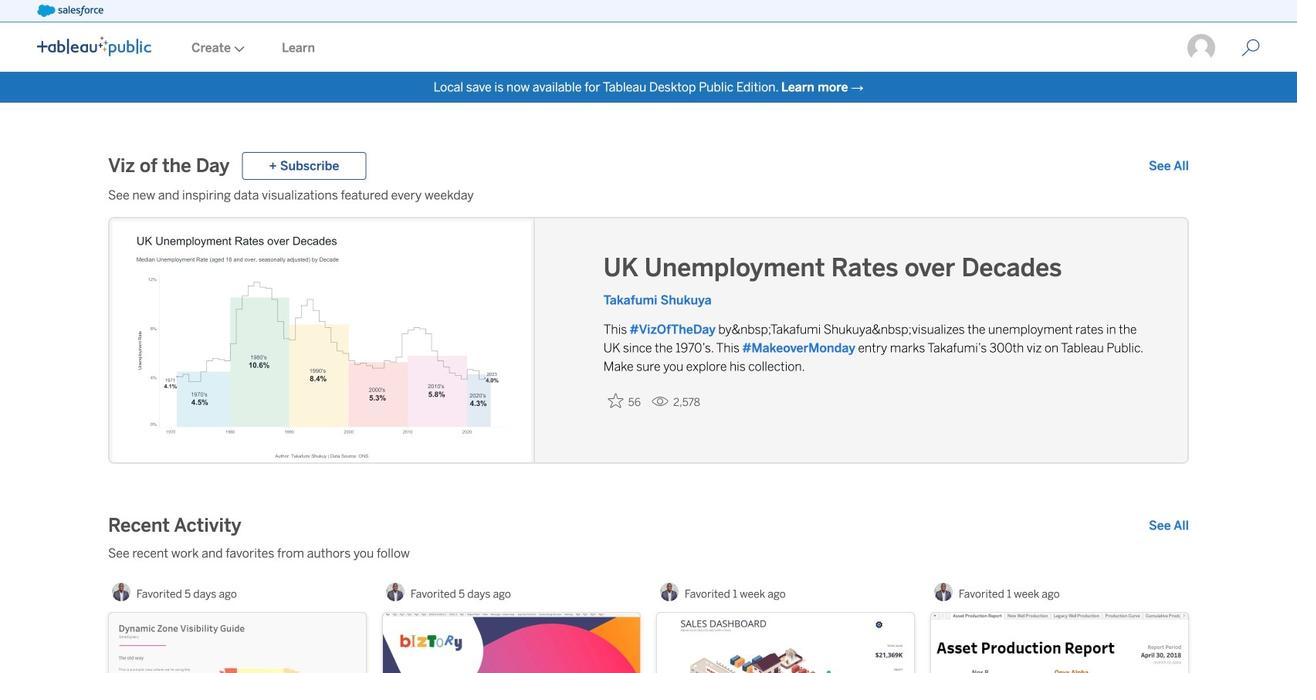 Task type: vqa. For each thing, say whether or not it's contained in the screenshot.
avatar
no



Task type: locate. For each thing, give the bounding box(es) containing it.
1 horizontal spatial tich mabiza image
[[660, 583, 679, 602]]

salesforce logo image
[[37, 5, 103, 17]]

see all viz of the day element
[[1150, 157, 1190, 175]]

tich mabiza image
[[386, 583, 405, 602], [660, 583, 679, 602], [935, 583, 953, 602]]

tara.schultz image
[[1187, 32, 1218, 63]]

0 horizontal spatial tich mabiza image
[[386, 583, 405, 602]]

add favorite image
[[608, 393, 624, 409]]

2 tich mabiza image from the left
[[660, 583, 679, 602]]

3 tich mabiza image from the left
[[935, 583, 953, 602]]

2 horizontal spatial tich mabiza image
[[935, 583, 953, 602]]

see all recent activity element
[[1150, 517, 1190, 535]]



Task type: describe. For each thing, give the bounding box(es) containing it.
go to search image
[[1224, 39, 1279, 57]]

1 tich mabiza image from the left
[[386, 583, 405, 602]]

create image
[[231, 46, 245, 52]]

see recent work and favorites from authors you follow element
[[108, 545, 1190, 563]]

tich mabiza image
[[112, 583, 130, 602]]

viz of the day heading
[[108, 154, 230, 178]]

Add Favorite button
[[604, 389, 646, 414]]

logo image
[[37, 36, 151, 56]]

see new and inspiring data visualizations featured every weekday element
[[108, 186, 1190, 205]]

recent activity heading
[[108, 514, 242, 538]]

tableau public viz of the day image
[[110, 219, 535, 466]]



